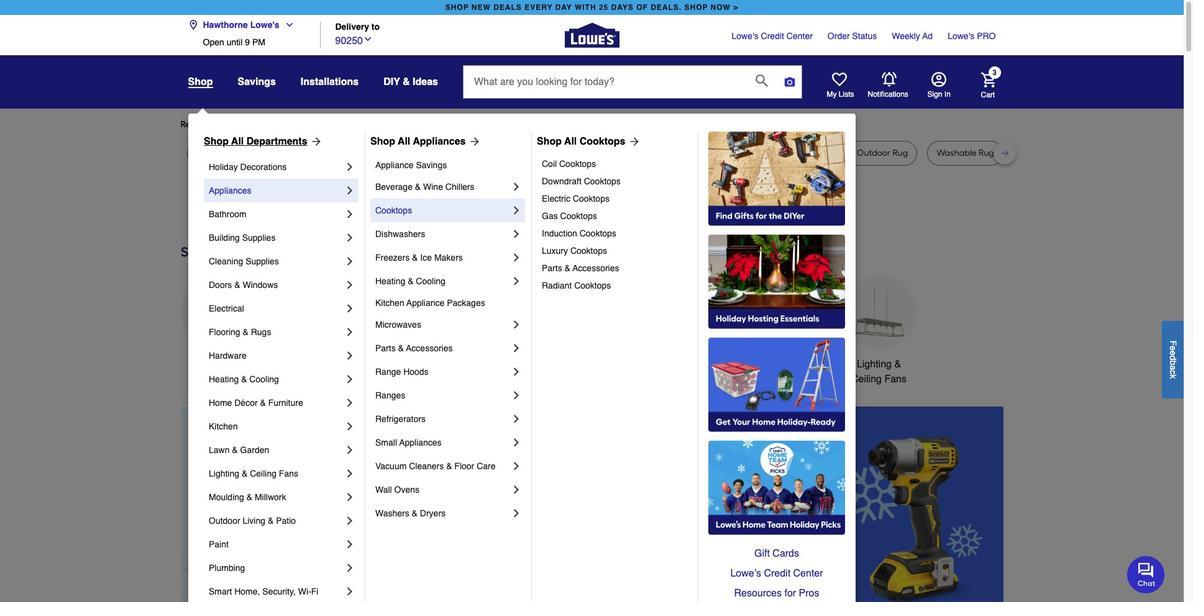 Task type: vqa. For each thing, say whether or not it's contained in the screenshot.
chevron right icon associated with Baskets & Storage Containers
no



Task type: locate. For each thing, give the bounding box(es) containing it.
lowe's up pm
[[250, 20, 279, 30]]

0 horizontal spatial heating & cooling
[[209, 375, 279, 385]]

roth up coil
[[534, 148, 552, 159]]

smart for smart home
[[757, 359, 783, 370]]

roth for rug
[[658, 148, 676, 159]]

0 horizontal spatial parts
[[375, 344, 396, 354]]

coil
[[542, 159, 557, 169]]

0 horizontal spatial home
[[209, 398, 232, 408]]

0 vertical spatial decorations
[[240, 162, 287, 172]]

weekly
[[892, 31, 921, 41]]

accessories down shop 25 days of deals by category 'image'
[[573, 264, 619, 274]]

1 vertical spatial appliance
[[407, 298, 445, 308]]

arrow left image
[[412, 516, 424, 528]]

decorations for christmas
[[380, 374, 433, 385]]

2 washable from the left
[[937, 148, 977, 159]]

2 e from the top
[[1169, 351, 1179, 356]]

1 vertical spatial lighting
[[209, 469, 239, 479]]

1 horizontal spatial bathroom
[[669, 359, 712, 370]]

supplies
[[242, 233, 276, 243], [246, 257, 279, 267]]

1 vertical spatial kitchen
[[466, 359, 499, 370]]

cooktops for induction cooktops
[[580, 229, 617, 239]]

shop left now
[[685, 3, 708, 12]]

desk
[[446, 148, 465, 159]]

lowe's pro
[[948, 31, 996, 41]]

chevron right image for home décor & furniture
[[344, 397, 356, 410]]

heating & cooling link up furniture
[[209, 368, 344, 392]]

cooling up 'kitchen appliance packages'
[[416, 277, 446, 287]]

decorations down "rug rug"
[[240, 162, 287, 172]]

chevron right image for beverage & wine chillers link
[[510, 181, 523, 193]]

chevron right image for hardware
[[344, 350, 356, 362]]

credit up resources for pros link
[[764, 569, 791, 580]]

0 horizontal spatial heating
[[209, 375, 239, 385]]

cooktops down downdraft cooktops
[[573, 194, 610, 204]]

3 shop from the left
[[537, 136, 562, 147]]

appliance down furniture
[[375, 160, 414, 170]]

washable rug
[[937, 148, 995, 159]]

chevron right image
[[344, 161, 356, 173], [510, 181, 523, 193], [344, 185, 356, 197], [344, 208, 356, 221], [510, 228, 523, 241], [344, 232, 356, 244], [344, 255, 356, 268], [510, 275, 523, 288], [344, 303, 356, 315], [510, 319, 523, 331], [344, 326, 356, 339], [344, 374, 356, 386], [510, 413, 523, 426], [510, 437, 523, 449], [344, 444, 356, 457], [510, 508, 523, 520], [344, 539, 356, 551], [344, 586, 356, 599]]

1 vertical spatial heating
[[209, 375, 239, 385]]

rugs
[[251, 328, 271, 338]]

all
[[231, 136, 244, 147], [398, 136, 410, 147], [565, 136, 577, 147]]

parts & accessories link down induction cooktops link
[[542, 260, 689, 277]]

until
[[227, 37, 243, 47]]

appliances
[[413, 136, 466, 147], [209, 186, 251, 196], [194, 359, 242, 370], [399, 438, 442, 448]]

parts & accessories up radiant cooktops
[[542, 264, 619, 274]]

savings up "wine"
[[416, 160, 447, 170]]

appliances up desk
[[413, 136, 466, 147]]

0 horizontal spatial parts & accessories link
[[375, 337, 510, 361]]

parts & accessories up the christmas
[[375, 344, 453, 354]]

1 horizontal spatial washable
[[937, 148, 977, 159]]

0 vertical spatial supplies
[[242, 233, 276, 243]]

1 shop from the left
[[204, 136, 229, 147]]

weekly ad
[[892, 31, 933, 41]]

outdoor living & patio
[[209, 517, 296, 527]]

ad
[[923, 31, 933, 41]]

hardware link
[[209, 344, 344, 368]]

0 vertical spatial home
[[786, 359, 813, 370]]

2 horizontal spatial all
[[565, 136, 577, 147]]

every
[[525, 3, 553, 12]]

1 vertical spatial decorations
[[380, 374, 433, 385]]

supplies inside 'link'
[[246, 257, 279, 267]]

smart home
[[757, 359, 813, 370]]

suggestions
[[340, 119, 389, 130]]

3 area from the left
[[765, 148, 783, 159]]

decorations for holiday
[[240, 162, 287, 172]]

arrow right image inside shop all cooktops link
[[626, 136, 641, 148]]

lowe's home improvement notification center image
[[882, 72, 897, 87]]

0 vertical spatial parts & accessories
[[542, 264, 619, 274]]

1 vertical spatial smart
[[209, 587, 232, 597]]

center inside 'link'
[[787, 31, 813, 41]]

kitchen inside button
[[466, 359, 499, 370]]

heating for the heating & cooling link to the left
[[209, 375, 239, 385]]

1 horizontal spatial home
[[786, 359, 813, 370]]

3 rug from the left
[[274, 148, 289, 159]]

roth up downdraft cooktops link
[[658, 148, 676, 159]]

1 horizontal spatial and
[[640, 148, 656, 159]]

1 horizontal spatial cooling
[[416, 277, 446, 287]]

outdoor living & patio link
[[209, 510, 344, 533]]

lowe's inside 'link'
[[732, 31, 759, 41]]

chevron right image for building supplies link
[[344, 232, 356, 244]]

1 horizontal spatial shop
[[685, 3, 708, 12]]

cooktops for gas cooktops
[[560, 211, 597, 221]]

2 shop from the left
[[370, 136, 395, 147]]

lowe's home team holiday picks. image
[[709, 441, 845, 536]]

windows
[[243, 280, 278, 290]]

appliance inside kitchen appliance packages link
[[407, 298, 445, 308]]

wall ovens
[[375, 485, 420, 495]]

home
[[786, 359, 813, 370], [209, 398, 232, 408]]

1 and from the left
[[515, 148, 531, 159]]

decorations inside christmas decorations button
[[380, 374, 433, 385]]

heating & cooling
[[375, 277, 446, 287], [209, 375, 279, 385]]

0 horizontal spatial kitchen
[[209, 422, 238, 432]]

1 vertical spatial fans
[[279, 469, 298, 479]]

outdoor
[[857, 148, 891, 159]]

appliance savings link
[[375, 155, 523, 175]]

all down the recommended searches for you
[[231, 136, 244, 147]]

0 vertical spatial cooling
[[416, 277, 446, 287]]

cooktops up downdraft cooktops
[[559, 159, 596, 169]]

up to 50 percent off select tools and accessories. image
[[401, 407, 1004, 603]]

order
[[828, 31, 850, 41]]

lawn & garden link
[[209, 439, 344, 462]]

chevron right image for wall ovens
[[510, 484, 523, 497]]

1 vertical spatial cooling
[[249, 375, 279, 385]]

0 horizontal spatial decorations
[[240, 162, 287, 172]]

chevron right image for the appliances link
[[344, 185, 356, 197]]

scroll to item #2 image
[[669, 601, 701, 603]]

arrow right image inside the shop all appliances link
[[466, 136, 481, 148]]

chevron right image for lighting & ceiling fans
[[344, 468, 356, 481]]

christmas
[[384, 359, 429, 370]]

all for appliances
[[398, 136, 410, 147]]

kitchen appliance packages
[[375, 298, 485, 308]]

patio
[[276, 517, 296, 527]]

e up d
[[1169, 346, 1179, 351]]

0 horizontal spatial area
[[318, 148, 336, 159]]

2 roth from the left
[[658, 148, 676, 159]]

ceiling inside lighting & ceiling fans
[[852, 374, 882, 385]]

heating & cooling down freezers & ice makers
[[375, 277, 446, 287]]

kitchen left "faucets"
[[466, 359, 499, 370]]

credit for lowe's
[[764, 569, 791, 580]]

washable for washable rug
[[937, 148, 977, 159]]

credit inside 'link'
[[761, 31, 784, 41]]

1 vertical spatial savings
[[416, 160, 447, 170]]

supplies up cleaning supplies
[[242, 233, 276, 243]]

lowe's credit center link
[[709, 564, 845, 584]]

0 horizontal spatial allen
[[494, 148, 513, 159]]

2 you from the left
[[404, 119, 419, 130]]

washable
[[722, 148, 763, 159], [937, 148, 977, 159]]

1 horizontal spatial accessories
[[573, 264, 619, 274]]

kitchen up microwaves
[[375, 298, 404, 308]]

1 horizontal spatial lighting
[[857, 359, 892, 370]]

e up b
[[1169, 351, 1179, 356]]

0 vertical spatial ceiling
[[852, 374, 882, 385]]

chevron right image for small appliances link
[[510, 437, 523, 449]]

1 horizontal spatial roth
[[658, 148, 676, 159]]

dryers
[[420, 509, 446, 519]]

1 horizontal spatial you
[[404, 119, 419, 130]]

1 horizontal spatial allen
[[619, 148, 638, 159]]

1 all from the left
[[231, 136, 244, 147]]

1 horizontal spatial heating & cooling
[[375, 277, 446, 287]]

for up shop all appliances
[[391, 119, 402, 130]]

lowe's wishes you and your family a happy hanukkah. image
[[181, 198, 1004, 229]]

1 horizontal spatial ceiling
[[852, 374, 882, 385]]

you for more suggestions for you
[[404, 119, 419, 130]]

2 allen from the left
[[619, 148, 638, 159]]

lighting inside button
[[857, 359, 892, 370]]

1 vertical spatial accessories
[[406, 344, 453, 354]]

parts & accessories link up hoods
[[375, 337, 510, 361]]

0 vertical spatial center
[[787, 31, 813, 41]]

more suggestions for you link
[[318, 119, 429, 131]]

heating & cooling link down makers on the left
[[375, 270, 510, 293]]

savings down pm
[[238, 76, 276, 88]]

center up pros
[[794, 569, 823, 580]]

cooktops down shop 25 days of deals by category 'image'
[[574, 281, 611, 291]]

0 vertical spatial lighting
[[857, 359, 892, 370]]

recommended searches for you heading
[[181, 119, 1004, 131]]

smart inside smart home, security, wi-fi 'link'
[[209, 587, 232, 597]]

gift cards link
[[709, 545, 845, 564]]

decorations down the christmas
[[380, 374, 433, 385]]

credit for lowe's
[[761, 31, 784, 41]]

chevron right image for paint link
[[344, 539, 356, 551]]

0 horizontal spatial all
[[231, 136, 244, 147]]

cooktops up shop 25 days of deals by category 'image'
[[580, 229, 617, 239]]

0 horizontal spatial for
[[281, 119, 292, 130]]

diy
[[384, 76, 400, 88]]

1 horizontal spatial shop
[[370, 136, 395, 147]]

bathroom
[[209, 209, 247, 219], [669, 359, 712, 370]]

washable for washable area rug
[[722, 148, 763, 159]]

you
[[294, 119, 308, 130], [404, 119, 419, 130]]

0 horizontal spatial lighting
[[209, 469, 239, 479]]

1 horizontal spatial arrow right image
[[626, 136, 641, 148]]

lowe's left the pro
[[948, 31, 975, 41]]

delivery
[[335, 22, 369, 32]]

0 horizontal spatial bathroom
[[209, 209, 247, 219]]

my lists
[[827, 90, 854, 99]]

smart inside smart home button
[[757, 359, 783, 370]]

downdraft cooktops
[[542, 177, 621, 186]]

you up shop all appliances
[[404, 119, 419, 130]]

1 allen from the left
[[494, 148, 513, 159]]

lighting
[[857, 359, 892, 370], [209, 469, 239, 479]]

for inside more suggestions for you link
[[391, 119, 402, 130]]

decorations
[[240, 162, 287, 172], [380, 374, 433, 385]]

chevron down image
[[363, 34, 373, 44]]

shop up allen and roth area rug
[[537, 136, 562, 147]]

lowe's
[[250, 20, 279, 30], [732, 31, 759, 41], [948, 31, 975, 41]]

2 horizontal spatial lowe's
[[948, 31, 975, 41]]

2 horizontal spatial for
[[785, 589, 796, 600]]

0 vertical spatial heating & cooling
[[375, 277, 446, 287]]

1 horizontal spatial heating
[[375, 277, 405, 287]]

9 rug from the left
[[979, 148, 995, 159]]

lowe's inside button
[[250, 20, 279, 30]]

chillers
[[446, 182, 475, 192]]

electric cooktops link
[[542, 190, 689, 208]]

1 vertical spatial parts
[[375, 344, 396, 354]]

lowe's home improvement lists image
[[832, 72, 847, 87]]

shop all departments link
[[204, 134, 322, 149]]

resources for pros
[[734, 589, 820, 600]]

lowe's home improvement logo image
[[565, 8, 619, 62]]

find gifts for the diyer. image
[[709, 132, 845, 226]]

center left order
[[787, 31, 813, 41]]

for for searches
[[281, 119, 292, 130]]

1 horizontal spatial for
[[391, 119, 402, 130]]

wine
[[423, 182, 443, 192]]

moulding
[[209, 493, 244, 503]]

1 horizontal spatial parts
[[542, 264, 562, 274]]

appliance
[[375, 160, 414, 170], [407, 298, 445, 308]]

0 horizontal spatial washable
[[722, 148, 763, 159]]

2 horizontal spatial area
[[765, 148, 783, 159]]

0 horizontal spatial you
[[294, 119, 308, 130]]

days
[[611, 3, 634, 12]]

chevron right image for bathroom link on the top of page
[[344, 208, 356, 221]]

allen up downdraft cooktops link
[[619, 148, 638, 159]]

you for recommended searches for you
[[294, 119, 308, 130]]

doors & windows link
[[209, 274, 344, 297]]

cooktops for downdraft cooktops
[[584, 177, 621, 186]]

1 vertical spatial ceiling
[[250, 469, 277, 479]]

parts down luxury
[[542, 264, 562, 274]]

0 horizontal spatial fans
[[279, 469, 298, 479]]

0 vertical spatial lighting & ceiling fans
[[852, 359, 907, 385]]

allen and roth rug
[[619, 148, 694, 159]]

arrow right image
[[466, 136, 481, 148], [626, 136, 641, 148], [981, 516, 993, 528]]

0 horizontal spatial roth
[[534, 148, 552, 159]]

gift cards
[[755, 549, 799, 560]]

wi-
[[298, 587, 311, 597]]

parts up range
[[375, 344, 396, 354]]

1 vertical spatial home
[[209, 398, 232, 408]]

all for departments
[[231, 136, 244, 147]]

diy & ideas
[[384, 76, 438, 88]]

1 vertical spatial heating & cooling link
[[209, 368, 344, 392]]

departments
[[247, 136, 307, 147]]

0 horizontal spatial arrow right image
[[466, 136, 481, 148]]

1 you from the left
[[294, 119, 308, 130]]

1 horizontal spatial fans
[[885, 374, 907, 385]]

2 all from the left
[[398, 136, 410, 147]]

1 vertical spatial supplies
[[246, 257, 279, 267]]

1 horizontal spatial lighting & ceiling fans
[[852, 359, 907, 385]]

0 vertical spatial savings
[[238, 76, 276, 88]]

freezers
[[375, 253, 410, 263]]

parts & accessories link
[[542, 260, 689, 277], [375, 337, 510, 361]]

1 shop from the left
[[446, 3, 469, 12]]

0 vertical spatial parts & accessories link
[[542, 260, 689, 277]]

arrow right image for cooktops
[[626, 136, 641, 148]]

1 horizontal spatial decorations
[[380, 374, 433, 385]]

arrow right image
[[307, 136, 322, 148]]

appliances down the flooring on the bottom of page
[[194, 359, 242, 370]]

for left pros
[[785, 589, 796, 600]]

washers & dryers
[[375, 509, 446, 519]]

e
[[1169, 346, 1179, 351], [1169, 351, 1179, 356]]

0 horizontal spatial cooling
[[249, 375, 279, 385]]

home inside button
[[786, 359, 813, 370]]

0 horizontal spatial savings
[[238, 76, 276, 88]]

allen right desk
[[494, 148, 513, 159]]

all up the coil cooktops
[[565, 136, 577, 147]]

cooktops down induction cooktops
[[571, 246, 607, 256]]

1 horizontal spatial heating & cooling link
[[375, 270, 510, 293]]

cooktops down the recommended searches for you heading
[[580, 136, 626, 147]]

1 horizontal spatial parts & accessories
[[542, 264, 619, 274]]

cooktops down the coil cooktops link
[[584, 177, 621, 186]]

heating & cooling up the décor
[[209, 375, 279, 385]]

decorations inside holiday decorations link
[[240, 162, 287, 172]]

1 horizontal spatial all
[[398, 136, 410, 147]]

chevron right image for flooring & rugs link
[[344, 326, 356, 339]]

open until 9 pm
[[203, 37, 265, 47]]

shop left new
[[446, 3, 469, 12]]

chevron right image
[[510, 205, 523, 217], [510, 252, 523, 264], [344, 279, 356, 292], [510, 343, 523, 355], [344, 350, 356, 362], [510, 366, 523, 379], [510, 390, 523, 402], [344, 397, 356, 410], [344, 421, 356, 433], [510, 461, 523, 473], [344, 468, 356, 481], [510, 484, 523, 497], [344, 492, 356, 504], [344, 515, 356, 528], [344, 563, 356, 575]]

2 area from the left
[[554, 148, 572, 159]]

& inside beverage & wine chillers link
[[415, 182, 421, 192]]

you up arrow right image
[[294, 119, 308, 130]]

1 horizontal spatial kitchen
[[375, 298, 404, 308]]

area rug
[[318, 148, 354, 159]]

credit up search icon
[[761, 31, 784, 41]]

chevron right image for electrical link
[[344, 303, 356, 315]]

appliance up microwaves link
[[407, 298, 445, 308]]

supplies up windows
[[246, 257, 279, 267]]

shop
[[204, 136, 229, 147], [370, 136, 395, 147], [537, 136, 562, 147]]

electrical link
[[209, 297, 344, 321]]

chevron right image for vacuum cleaners & floor care
[[510, 461, 523, 473]]

2 horizontal spatial shop
[[537, 136, 562, 147]]

you inside more suggestions for you link
[[404, 119, 419, 130]]

vacuum
[[375, 462, 407, 472]]

shop all appliances
[[370, 136, 466, 147]]

pro
[[977, 31, 996, 41]]

holiday decorations link
[[209, 155, 344, 179]]

and for allen and roth area rug
[[515, 148, 531, 159]]

0 vertical spatial appliance
[[375, 160, 414, 170]]

cooktops link
[[375, 199, 510, 223]]

heating down freezers
[[375, 277, 405, 287]]

1 washable from the left
[[722, 148, 763, 159]]

all up furniture
[[398, 136, 410, 147]]

all for cooktops
[[565, 136, 577, 147]]

wall ovens link
[[375, 479, 510, 502]]

sign
[[928, 90, 943, 99]]

shop down more suggestions for you link
[[370, 136, 395, 147]]

0 vertical spatial fans
[[885, 374, 907, 385]]

3 all from the left
[[565, 136, 577, 147]]

cooktops up induction cooktops
[[560, 211, 597, 221]]

0 vertical spatial credit
[[761, 31, 784, 41]]

for up the departments
[[281, 119, 292, 130]]

washers
[[375, 509, 409, 519]]

cooling up home décor & furniture
[[249, 375, 279, 385]]

None search field
[[463, 65, 802, 110]]

pros
[[799, 589, 820, 600]]

2 and from the left
[[640, 148, 656, 159]]

accessories up range hoods link
[[406, 344, 453, 354]]

smart home, security, wi-fi
[[209, 587, 318, 597]]

parts & accessories for right parts & accessories link
[[542, 264, 619, 274]]

1 horizontal spatial area
[[554, 148, 572, 159]]

ideas
[[413, 76, 438, 88]]

k
[[1169, 375, 1179, 379]]

0 vertical spatial smart
[[757, 359, 783, 370]]

0 horizontal spatial lighting & ceiling fans
[[209, 469, 298, 479]]

shop for shop all appliances
[[370, 136, 395, 147]]

1 horizontal spatial lowe's
[[732, 31, 759, 41]]

2 vertical spatial kitchen
[[209, 422, 238, 432]]

chevron right image for holiday decorations link
[[344, 161, 356, 173]]

& inside lighting & ceiling fans button
[[895, 359, 901, 370]]

shop up 5x8
[[204, 136, 229, 147]]

small appliances link
[[375, 431, 510, 455]]

chevron right image for freezers & ice makers
[[510, 252, 523, 264]]

heating down hardware
[[209, 375, 239, 385]]

1 horizontal spatial smart
[[757, 359, 783, 370]]

1 vertical spatial center
[[794, 569, 823, 580]]

holiday decorations
[[209, 162, 287, 172]]

1 roth from the left
[[534, 148, 552, 159]]

chevron right image for cooktops
[[510, 205, 523, 217]]

downdraft cooktops link
[[542, 173, 689, 190]]

0 horizontal spatial shop
[[204, 136, 229, 147]]

0 horizontal spatial parts & accessories
[[375, 344, 453, 354]]

heating for top the heating & cooling link
[[375, 277, 405, 287]]

0 horizontal spatial lowe's
[[250, 20, 279, 30]]

0 horizontal spatial smart
[[209, 587, 232, 597]]

kitchen up 'lawn'
[[209, 422, 238, 432]]

cooktops down the beverage at the top left of page
[[375, 206, 412, 216]]

and for allen and roth rug
[[640, 148, 656, 159]]

1 vertical spatial parts & accessories link
[[375, 337, 510, 361]]

lowe's down >
[[732, 31, 759, 41]]

center for lowe's credit center
[[787, 31, 813, 41]]



Task type: describe. For each thing, give the bounding box(es) containing it.
lowe's home improvement cart image
[[981, 72, 996, 87]]

25
[[599, 3, 609, 12]]

chevron right image for range hoods
[[510, 366, 523, 379]]

more suggestions for you
[[318, 119, 419, 130]]

appliances link
[[209, 179, 344, 203]]

searches
[[242, 119, 279, 130]]

bathroom inside button
[[669, 359, 712, 370]]

cooktops for electric cooktops
[[573, 194, 610, 204]]

floor
[[455, 462, 474, 472]]

coil cooktops link
[[542, 155, 689, 173]]

shop all departments
[[204, 136, 307, 147]]

appliances inside 'button'
[[194, 359, 242, 370]]

christmas decorations
[[380, 359, 433, 385]]

& inside home décor & furniture link
[[260, 398, 266, 408]]

hawthorne lowe's
[[203, 20, 279, 30]]

0 vertical spatial parts
[[542, 264, 562, 274]]

open
[[203, 37, 224, 47]]

faucets
[[502, 359, 537, 370]]

5 rug from the left
[[574, 148, 590, 159]]

lowe's home improvement account image
[[931, 72, 946, 87]]

delivery to
[[335, 22, 380, 32]]

kitchen for kitchen faucets
[[466, 359, 499, 370]]

millwork
[[255, 493, 286, 503]]

supplies for cleaning supplies
[[246, 257, 279, 267]]

appliances button
[[181, 275, 255, 372]]

2 shop from the left
[[685, 3, 708, 12]]

coil cooktops
[[542, 159, 596, 169]]

Search Query text field
[[464, 66, 746, 98]]

25 days of deals. don't miss deals every day. same-day delivery on in-stock orders placed by 2 p m. image
[[181, 407, 381, 603]]

1 area from the left
[[318, 148, 336, 159]]

search image
[[756, 74, 768, 87]]

appliance inside appliance savings 'link'
[[375, 160, 414, 170]]

luxury cooktops
[[542, 246, 607, 256]]

with
[[575, 3, 596, 12]]

kitchen faucets
[[466, 359, 537, 370]]

1 vertical spatial heating & cooling
[[209, 375, 279, 385]]

0 vertical spatial accessories
[[573, 264, 619, 274]]

furniture
[[383, 148, 418, 159]]

appliances down holiday
[[209, 186, 251, 196]]

parts & accessories for the leftmost parts & accessories link
[[375, 344, 453, 354]]

lists
[[839, 90, 854, 99]]

fans inside button
[[885, 374, 907, 385]]

holiday hosting essentials. image
[[709, 235, 845, 329]]

camera image
[[784, 76, 796, 88]]

freezers & ice makers
[[375, 253, 463, 263]]

cleaning supplies
[[209, 257, 279, 267]]

chevron right image for outdoor living & patio
[[344, 515, 356, 528]]

savings inside appliance savings 'link'
[[416, 160, 447, 170]]

flooring & rugs link
[[209, 321, 344, 344]]

chevron right image for moulding & millwork
[[344, 492, 356, 504]]

downdraft
[[542, 177, 582, 186]]

1 vertical spatial lighting & ceiling fans
[[209, 469, 298, 479]]

cooktops for coil cooktops
[[559, 159, 596, 169]]

f e e d b a c k
[[1169, 341, 1179, 379]]

in
[[945, 90, 951, 99]]

chevron right image for parts & accessories
[[510, 343, 523, 355]]

supplies for building supplies
[[242, 233, 276, 243]]

& inside diy & ideas 'button'
[[403, 76, 410, 88]]

shop 25 days of deals by category image
[[181, 242, 1004, 263]]

installations button
[[301, 71, 359, 93]]

2 rug from the left
[[256, 148, 271, 159]]

kitchen faucets button
[[464, 275, 539, 372]]

installations
[[301, 76, 359, 88]]

dishwashers link
[[375, 223, 510, 246]]

1 rug from the left
[[196, 148, 212, 159]]

building
[[209, 233, 240, 243]]

cooktops for luxury cooktops
[[571, 246, 607, 256]]

luxury cooktops link
[[542, 242, 689, 260]]

center for lowe's credit center
[[794, 569, 823, 580]]

& inside vacuum cleaners & floor care link
[[446, 462, 452, 472]]

cleaners
[[409, 462, 444, 472]]

kitchen for kitchen appliance packages
[[375, 298, 404, 308]]

induction
[[542, 229, 577, 239]]

savings button
[[238, 71, 276, 93]]

chevron right image for lawn & garden link
[[344, 444, 356, 457]]

ice
[[420, 253, 432, 263]]

plumbing
[[209, 564, 245, 574]]

lowe's for lowe's credit center
[[732, 31, 759, 41]]

chevron right image for refrigerators 'link'
[[510, 413, 523, 426]]

chevron right image for kitchen
[[344, 421, 356, 433]]

& inside outdoor living & patio link
[[268, 517, 274, 527]]

microwaves link
[[375, 313, 510, 337]]

chevron right image for smart home, security, wi-fi 'link'
[[344, 586, 356, 599]]

chevron right image for washers & dryers link
[[510, 508, 523, 520]]

0 horizontal spatial heating & cooling link
[[209, 368, 344, 392]]

lighting & ceiling fans inside button
[[852, 359, 907, 385]]

& inside lawn & garden link
[[232, 446, 238, 456]]

0 vertical spatial bathroom
[[209, 209, 247, 219]]

flooring
[[209, 328, 240, 338]]

induction cooktops
[[542, 229, 617, 239]]

electric
[[542, 194, 571, 204]]

roth for area
[[534, 148, 552, 159]]

range
[[375, 367, 401, 377]]

sign in button
[[928, 72, 951, 99]]

lighting & ceiling fans button
[[842, 275, 917, 387]]

shop all cooktops link
[[537, 134, 641, 149]]

christmas decorations button
[[370, 275, 444, 387]]

makers
[[434, 253, 463, 263]]

chevron right image for ranges
[[510, 390, 523, 402]]

chevron right image for cleaning supplies 'link'
[[344, 255, 356, 268]]

chevron right image for the dishwashers link
[[510, 228, 523, 241]]

allen for allen and roth rug
[[619, 148, 638, 159]]

plumbing link
[[209, 557, 344, 581]]

cleaning
[[209, 257, 243, 267]]

lawn & garden
[[209, 446, 269, 456]]

4 rug from the left
[[338, 148, 354, 159]]

home,
[[234, 587, 260, 597]]

chat invite button image
[[1128, 556, 1166, 594]]

bathroom button
[[653, 275, 728, 372]]

chevron right image for doors & windows
[[344, 279, 356, 292]]

electric cooktops
[[542, 194, 610, 204]]

paint link
[[209, 533, 344, 557]]

to
[[372, 22, 380, 32]]

now
[[711, 3, 731, 12]]

get your home holiday-ready. image
[[709, 338, 845, 433]]

& inside washers & dryers link
[[412, 509, 418, 519]]

my lists link
[[827, 72, 854, 99]]

c
[[1169, 370, 1179, 375]]

& inside the freezers & ice makers link
[[412, 253, 418, 263]]

luxury
[[542, 246, 568, 256]]

chevron right image for microwaves link
[[510, 319, 523, 331]]

for for suggestions
[[391, 119, 402, 130]]

outdoor
[[209, 517, 240, 527]]

smart for smart home, security, wi-fi
[[209, 587, 232, 597]]

1 horizontal spatial parts & accessories link
[[542, 260, 689, 277]]

chevron right image for plumbing
[[344, 563, 356, 575]]

rug 5x8
[[196, 148, 227, 159]]

& inside the moulding & millwork link
[[247, 493, 252, 503]]

location image
[[188, 20, 198, 30]]

cooktops for radiant cooktops
[[574, 281, 611, 291]]

smart home button
[[747, 275, 822, 372]]

for inside resources for pros link
[[785, 589, 796, 600]]

ovens
[[394, 485, 420, 495]]

0 horizontal spatial accessories
[[406, 344, 453, 354]]

notifications
[[868, 90, 909, 99]]

8 rug from the left
[[893, 148, 908, 159]]

garden
[[240, 446, 269, 456]]

lowe's pro link
[[948, 30, 996, 42]]

1 e from the top
[[1169, 346, 1179, 351]]

0 horizontal spatial ceiling
[[250, 469, 277, 479]]

b
[[1169, 361, 1179, 365]]

3
[[993, 69, 997, 77]]

2 horizontal spatial arrow right image
[[981, 516, 993, 528]]

recommended
[[181, 119, 240, 130]]

appliances up the cleaners at bottom left
[[399, 438, 442, 448]]

resources for pros link
[[709, 584, 845, 603]]

ranges
[[375, 391, 405, 401]]

small
[[375, 438, 397, 448]]

0 vertical spatial heating & cooling link
[[375, 270, 510, 293]]

fi
[[311, 587, 318, 597]]

chevron down image
[[279, 20, 294, 30]]

kitchen appliance packages link
[[375, 293, 523, 313]]

small appliances
[[375, 438, 442, 448]]

new
[[472, 3, 491, 12]]

>
[[734, 3, 739, 12]]

pm
[[252, 37, 265, 47]]

allen for allen and roth area rug
[[494, 148, 513, 159]]

security,
[[263, 587, 296, 597]]

6 rug from the left
[[678, 148, 694, 159]]

status
[[853, 31, 877, 41]]

90250
[[335, 35, 363, 46]]

rug rug
[[256, 148, 289, 159]]

shop for shop all cooktops
[[537, 136, 562, 147]]

lowe's for lowe's pro
[[948, 31, 975, 41]]

& inside lighting & ceiling fans link
[[242, 469, 248, 479]]

building supplies
[[209, 233, 276, 243]]

7 rug from the left
[[785, 148, 801, 159]]

resources
[[734, 589, 782, 600]]

beverage & wine chillers
[[375, 182, 475, 192]]

& inside doors & windows link
[[234, 280, 240, 290]]

shop for shop all departments
[[204, 136, 229, 147]]

arrow right image for appliances
[[466, 136, 481, 148]]

& inside flooring & rugs link
[[243, 328, 249, 338]]



